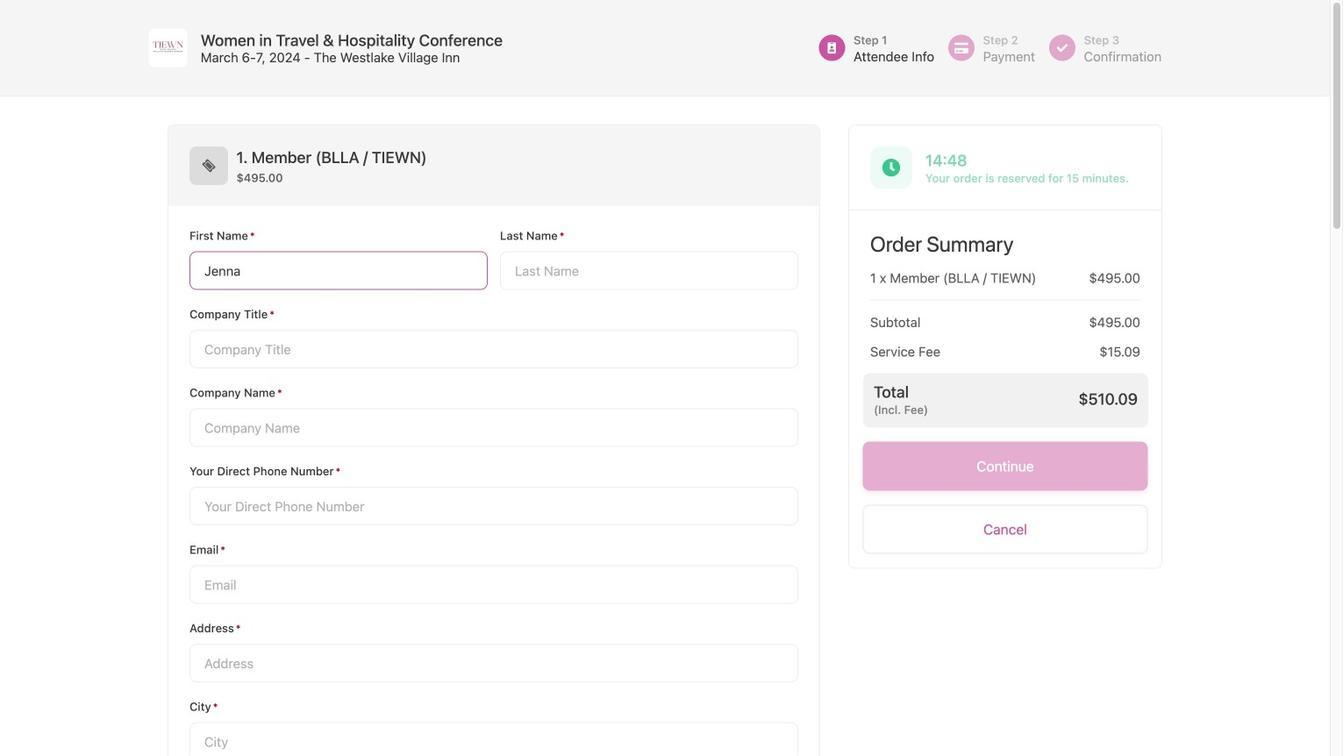 Task type: vqa. For each thing, say whether or not it's contained in the screenshot.
the zip 'text box'
no



Task type: locate. For each thing, give the bounding box(es) containing it.
banner
[[0, 0, 1331, 97]]

clock icon image
[[883, 158, 901, 177]]

City text field
[[190, 723, 799, 757]]

timer
[[926, 151, 1141, 170]]



Task type: describe. For each thing, give the bounding box(es) containing it.
Company Title text field
[[190, 330, 799, 369]]

Email text field
[[190, 566, 799, 604]]

Company Name text field
[[190, 409, 799, 447]]

First Name text field
[[190, 252, 488, 290]]

ticket icon image
[[202, 159, 216, 173]]

Address text field
[[190, 644, 799, 683]]

Last Name text field
[[500, 252, 799, 290]]

subtotal $495.00 element
[[850, 301, 1162, 330]]

service fee $15.09 element
[[850, 330, 1162, 359]]

Your Direct Phone Number text field
[[190, 487, 799, 526]]



